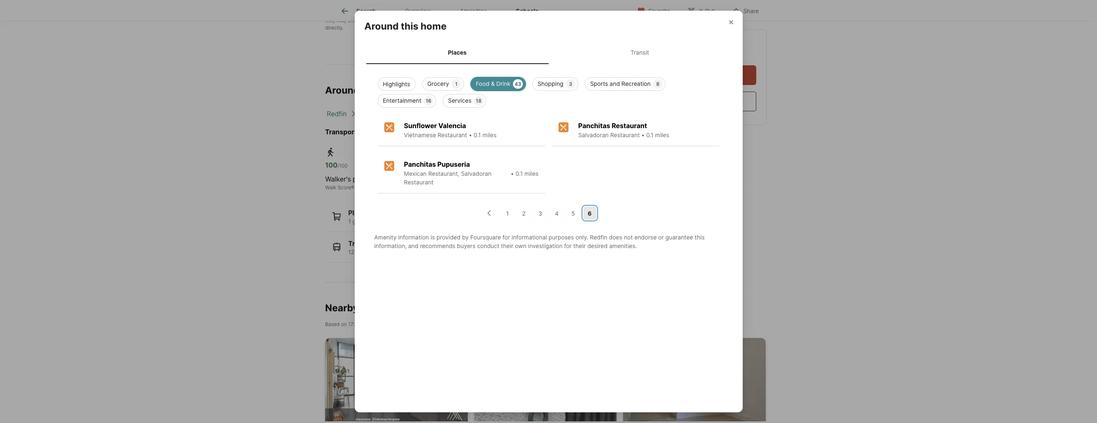 Task type: describe. For each thing, give the bounding box(es) containing it.
by
[[462, 234, 469, 241]]

around for around 1731 15th st
[[325, 85, 359, 96]]

1 their from the left
[[501, 243, 514, 250]]

® for walker's
[[351, 185, 354, 191]]

places 1 grocery, 37 restaurants, 0 parks
[[348, 209, 440, 225]]

grocery
[[427, 80, 449, 87]]

only.
[[576, 234, 588, 241]]

biker's paradise
[[474, 175, 523, 183]]

to inside 'school service boundaries are intended to be used as a reference only; they may change and are not'
[[548, 10, 553, 16]]

redfin inside amenity information is provided by foursquare for informational purposes only. redfin does not endorse or guarantee this information, and recommends buyers conduct their own investigation for their desired amenities.
[[590, 234, 607, 241]]

paradise for rider's paradise
[[425, 175, 451, 183]]

1 vertical spatial 1731
[[348, 321, 359, 328]]

rider's paradise transit score ®
[[402, 175, 451, 191]]

transportation
[[325, 128, 373, 136]]

panchitas restaurant salvadoran restaurant • 0.1 miles
[[578, 122, 669, 139]]

district
[[591, 17, 608, 24]]

0 vertical spatial st
[[407, 85, 417, 96]]

be inside 'school service boundaries are intended to be used as a reference only; they may change and are not'
[[554, 10, 560, 16]]

restaurant,
[[428, 170, 460, 177]]

transit button
[[325, 232, 574, 263]]

vietnamese
[[404, 132, 436, 139]]

8
[[656, 81, 660, 87]]

change
[[348, 17, 365, 24]]

and inside list box
[[610, 80, 620, 87]]

shopping
[[538, 80, 564, 87]]

recommends
[[420, 243, 455, 250]]

favorite button
[[630, 2, 677, 19]]

walker's
[[325, 175, 351, 183]]

information.
[[425, 10, 453, 16]]

restaurant for restaurant,
[[404, 179, 434, 186]]

desired
[[587, 243, 608, 250]]

0 horizontal spatial or
[[384, 10, 389, 16]]

100 /100 for walker's
[[325, 161, 348, 169]]

1 vertical spatial st
[[372, 321, 377, 328]]

this inside amenity information is provided by foursquare for informational purposes only. redfin does not endorse or guarantee this information, and recommends buyers conduct their own investigation for their desired amenities.
[[695, 234, 705, 241]]

share
[[743, 7, 759, 14]]

endorse inside amenity information is provided by foursquare for informational purposes only. redfin does not endorse or guarantee this information, and recommends buyers conduct their own investigation for their desired amenities.
[[635, 234, 657, 241]]

around this home element
[[364, 11, 457, 32]]

0 vertical spatial for
[[503, 234, 510, 241]]

around this home
[[364, 20, 447, 32]]

provided
[[437, 234, 461, 241]]

4 button
[[550, 207, 563, 220]]

0 vertical spatial guarantee
[[390, 10, 414, 16]]

2 their from the left
[[573, 243, 586, 250]]

guaranteed to be accurate. to verify school enrollment eligibility, contact the school district directly.
[[325, 17, 608, 31]]

around 1731 15th st
[[325, 85, 417, 96]]

amenity information is provided by foursquare for informational purposes only. redfin does not endorse or guarantee this information, and recommends buyers conduct their own investigation for their desired amenities.
[[374, 234, 705, 250]]

/100 for walker's
[[338, 163, 348, 169]]

contact
[[648, 44, 682, 54]]

eligibility,
[[524, 17, 545, 24]]

amenities
[[460, 8, 487, 14]]

purposes
[[549, 234, 574, 241]]

places tab
[[366, 42, 549, 63]]

on
[[341, 321, 347, 328]]

transit inside transit button
[[348, 239, 371, 248]]

100 for rider's
[[402, 161, 414, 169]]

walk
[[325, 185, 336, 191]]

&
[[491, 80, 495, 87]]

1 vertical spatial 15th
[[360, 321, 370, 328]]

be inside guaranteed to be accurate. to verify school enrollment eligibility, contact the school district directly.
[[429, 17, 435, 24]]

grocery,
[[353, 218, 375, 225]]

mexican
[[404, 170, 427, 177]]

photo of 3626 17th st, san francisco, ca 94114 image
[[623, 338, 766, 422]]

37
[[377, 218, 384, 225]]

food & drink 43
[[476, 80, 521, 87]]

4
[[555, 210, 559, 217]]

schools tab
[[501, 1, 553, 21]]

intended
[[526, 10, 546, 16]]

informational
[[512, 234, 547, 241]]

school
[[454, 10, 470, 16]]

100 for walker's
[[325, 161, 338, 169]]

0 horizontal spatial are
[[377, 17, 384, 24]]

x-out button
[[681, 2, 722, 19]]

nearby rentals
[[325, 303, 393, 314]]

/100 for rider's
[[414, 163, 424, 169]]

redfin does not endorse or guarantee this information.
[[325, 10, 453, 16]]

transit inside transit tab
[[631, 49, 649, 56]]

0 vertical spatial 1
[[455, 81, 458, 87]]

valencia
[[438, 122, 466, 130]]

a
[[581, 10, 584, 16]]

restaurant for restaurant
[[610, 132, 640, 139]]

0 vertical spatial 3
[[569, 81, 572, 87]]

salvadoran for restaurant,
[[461, 170, 492, 177]]

1 horizontal spatial miles
[[525, 170, 539, 177]]

transit inside "rider's paradise transit score ®"
[[402, 185, 418, 191]]

100 /100 for rider's
[[402, 161, 424, 169]]

5 button
[[567, 207, 580, 220]]

share button
[[725, 2, 766, 19]]

3 inside button
[[539, 210, 542, 217]]

sunflower valencia vietnamese restaurant • 0.1 miles
[[404, 122, 497, 139]]

• for restaurant
[[642, 132, 645, 139]]

highlights
[[383, 81, 410, 88]]

reference
[[585, 10, 607, 16]]

panchitas for panchitas pupuseria
[[404, 160, 436, 169]]

boundaries
[[490, 10, 516, 16]]

services
[[448, 97, 472, 104]]

sports
[[590, 80, 608, 87]]

miles for valencia
[[483, 132, 497, 139]]

search
[[356, 8, 376, 14]]

parks
[[425, 218, 440, 225]]

redfin link
[[327, 110, 347, 118]]

miles for restaurant
[[655, 132, 669, 139]]

18
[[476, 98, 482, 104]]

• 0.1 miles
[[511, 170, 539, 177]]

to
[[459, 17, 465, 24]]

paradise for walker's paradise
[[353, 175, 380, 183]]

photo of 3388 17th st, san francisco, ca 94110 image
[[325, 338, 468, 422]]

0 vertical spatial endorse
[[363, 10, 382, 16]]

home
[[421, 20, 447, 32]]

entertainment
[[383, 97, 421, 104]]

pupuseria
[[437, 160, 470, 169]]

amenity
[[374, 234, 397, 241]]

information,
[[374, 243, 407, 250]]

not inside amenity information is provided by foursquare for informational purposes only. redfin does not endorse or guarantee this information, and recommends buyers conduct their own investigation for their desired amenities.
[[624, 234, 633, 241]]



Task type: vqa. For each thing, say whether or not it's contained in the screenshot.
Salvadoran in the Panchitas Restaurant Salvadoran Restaurant • 0.1 miles
yes



Task type: locate. For each thing, give the bounding box(es) containing it.
paradise down 'panchitas pupuseria'
[[425, 175, 451, 183]]

1 up services
[[455, 81, 458, 87]]

2 vertical spatial this
[[695, 234, 705, 241]]

score down rider's
[[419, 185, 433, 191]]

1 vertical spatial around
[[325, 85, 359, 96]]

1 100 /100 from the left
[[325, 161, 348, 169]]

panchitas pupuseria
[[404, 160, 470, 169]]

0
[[419, 218, 423, 225]]

3
[[569, 81, 572, 87], [539, 210, 542, 217]]

paradise right walker's
[[353, 175, 380, 183]]

1 horizontal spatial st
[[407, 85, 417, 96]]

0 horizontal spatial places
[[348, 209, 370, 217]]

1 left grocery,
[[348, 218, 351, 225]]

guarantee
[[390, 10, 414, 16], [666, 234, 693, 241]]

0 horizontal spatial ®
[[351, 185, 354, 191]]

1 left 2
[[506, 210, 509, 217]]

amenities.
[[609, 243, 637, 250]]

3 button
[[534, 207, 547, 220]]

0 vertical spatial tab list
[[325, 0, 560, 21]]

used
[[561, 10, 573, 16]]

tab list
[[325, 0, 560, 21], [364, 41, 733, 64]]

0 horizontal spatial 100
[[325, 161, 338, 169]]

0 horizontal spatial guarantee
[[390, 10, 414, 16]]

panchitas inside panchitas restaurant salvadoran restaurant • 0.1 miles
[[578, 122, 610, 130]]

43
[[515, 81, 521, 87]]

st
[[407, 85, 417, 96], [372, 321, 377, 328]]

100 /100 up "mexican"
[[402, 161, 424, 169]]

0 horizontal spatial 3
[[539, 210, 542, 217]]

biker's
[[474, 175, 494, 183]]

15th
[[385, 85, 405, 96], [360, 321, 370, 328]]

0 horizontal spatial to
[[423, 17, 427, 24]]

this
[[415, 10, 424, 16], [401, 20, 418, 32], [695, 234, 705, 241]]

does
[[341, 10, 353, 16], [609, 234, 622, 241]]

based
[[325, 321, 340, 328]]

around
[[364, 20, 399, 32], [325, 85, 359, 96]]

their down only.
[[573, 243, 586, 250]]

15th up entertainment
[[385, 85, 405, 96]]

places for places 1 grocery, 37 restaurants, 0 parks
[[348, 209, 370, 217]]

®
[[351, 185, 354, 191], [433, 185, 436, 191]]

0 horizontal spatial 1
[[348, 218, 351, 225]]

0 horizontal spatial miles
[[483, 132, 497, 139]]

0 vertical spatial transit
[[631, 49, 649, 56]]

mexican restaurant, salvadoran restaurant
[[404, 170, 492, 186]]

2 button
[[517, 207, 531, 220]]

1 paradise from the left
[[353, 175, 380, 183]]

1 horizontal spatial be
[[554, 10, 560, 16]]

around down redfin does not endorse or guarantee this information.
[[364, 20, 399, 32]]

1 horizontal spatial 1731
[[362, 85, 383, 96]]

transit down grocery,
[[348, 239, 371, 248]]

rider's
[[402, 175, 423, 183]]

® inside "rider's paradise transit score ®"
[[433, 185, 436, 191]]

0 horizontal spatial 1731
[[348, 321, 359, 328]]

0 vertical spatial are
[[517, 10, 524, 16]]

to down overview
[[423, 17, 427, 24]]

1 inside button
[[506, 210, 509, 217]]

1
[[455, 81, 458, 87], [506, 210, 509, 217], [348, 218, 351, 225]]

0 vertical spatial or
[[384, 10, 389, 16]]

is
[[431, 234, 435, 241]]

places inside tab
[[448, 49, 467, 56]]

1 horizontal spatial their
[[573, 243, 586, 250]]

1 horizontal spatial for
[[564, 243, 572, 250]]

0.1 inside panchitas restaurant salvadoran restaurant • 0.1 miles
[[646, 132, 654, 139]]

1 horizontal spatial paradise
[[425, 175, 451, 183]]

places up grocery,
[[348, 209, 370, 217]]

school
[[481, 17, 496, 24], [575, 17, 590, 24]]

0 vertical spatial does
[[341, 10, 353, 16]]

and down "information"
[[408, 243, 419, 250]]

0 horizontal spatial endorse
[[363, 10, 382, 16]]

0 vertical spatial around
[[364, 20, 399, 32]]

2 horizontal spatial paradise
[[496, 175, 523, 183]]

1 school from the left
[[481, 17, 496, 24]]

1 horizontal spatial 15th
[[385, 85, 405, 96]]

photo of 638 14th st, san francisco, ca 94114 image
[[474, 338, 617, 422]]

restaurant
[[612, 122, 647, 130], [438, 132, 467, 139], [610, 132, 640, 139], [404, 179, 434, 186]]

1 vertical spatial endorse
[[635, 234, 657, 241]]

redfin up desired
[[590, 234, 607, 241]]

2
[[522, 210, 526, 217]]

1731 up california
[[362, 85, 383, 96]]

miles
[[483, 132, 497, 139], [655, 132, 669, 139], [525, 170, 539, 177]]

around for around this home
[[364, 20, 399, 32]]

overview tab
[[391, 1, 445, 21]]

1 vertical spatial places
[[348, 209, 370, 217]]

score inside "rider's paradise transit score ®"
[[419, 185, 433, 191]]

miles inside sunflower valencia vietnamese restaurant • 0.1 miles
[[483, 132, 497, 139]]

2 vertical spatial and
[[408, 243, 419, 250]]

1 horizontal spatial endorse
[[635, 234, 657, 241]]

0 horizontal spatial panchitas
[[404, 160, 436, 169]]

transit tab
[[549, 42, 731, 63]]

walker's paradise walk score ®
[[325, 175, 380, 191]]

x-
[[699, 7, 705, 14]]

score
[[338, 185, 351, 191], [419, 185, 433, 191]]

not up the amenities.
[[624, 234, 633, 241]]

around up redfin link on the top left of the page
[[325, 85, 359, 96]]

salvadoran
[[578, 132, 609, 139], [461, 170, 492, 177]]

0 vertical spatial places
[[448, 49, 467, 56]]

tab list inside around this home 'dialog'
[[364, 41, 733, 64]]

transit up recreation
[[631, 49, 649, 56]]

to up the contact on the top of the page
[[548, 10, 553, 16]]

0 horizontal spatial paradise
[[353, 175, 380, 183]]

1 horizontal spatial 3
[[569, 81, 572, 87]]

recreation
[[622, 80, 651, 87]]

1 vertical spatial to
[[423, 17, 427, 24]]

they
[[325, 17, 336, 24]]

1 /100 from the left
[[338, 163, 348, 169]]

rentals
[[361, 303, 393, 314]]

100 /100
[[325, 161, 348, 169], [402, 161, 424, 169]]

restaurant inside sunflower valencia vietnamese restaurant • 0.1 miles
[[438, 132, 467, 139]]

endorse up the amenities.
[[635, 234, 657, 241]]

1 vertical spatial guarantee
[[666, 234, 693, 241]]

0 horizontal spatial does
[[341, 10, 353, 16]]

100 /100 up walker's
[[325, 161, 348, 169]]

0 vertical spatial be
[[554, 10, 560, 16]]

1731
[[362, 85, 383, 96], [348, 321, 359, 328]]

paradise inside "rider's paradise transit score ®"
[[425, 175, 451, 183]]

1 inside places 1 grocery, 37 restaurants, 0 parks
[[348, 218, 351, 225]]

1 horizontal spatial •
[[511, 170, 514, 177]]

1 horizontal spatial school
[[575, 17, 590, 24]]

6
[[588, 210, 592, 217]]

1 score from the left
[[338, 185, 351, 191]]

guarantee inside amenity information is provided by foursquare for informational purposes only. redfin does not endorse or guarantee this information, and recommends buyers conduct their own investigation for their desired amenities.
[[666, 234, 693, 241]]

/100 up walker's
[[338, 163, 348, 169]]

not
[[354, 10, 362, 16], [386, 17, 393, 24], [624, 234, 633, 241]]

salvadoran inside mexican restaurant, salvadoran restaurant
[[461, 170, 492, 177]]

restaurant inside mexican restaurant, salvadoran restaurant
[[404, 179, 434, 186]]

panchitas for panchitas restaurant salvadoran restaurant • 0.1 miles
[[578, 122, 610, 130]]

only;
[[609, 10, 620, 16]]

st up entertainment
[[407, 85, 417, 96]]

enrollment
[[497, 17, 522, 24]]

restaurant for valencia
[[438, 132, 467, 139]]

redfin up they
[[325, 10, 340, 16]]

for down purposes
[[564, 243, 572, 250]]

0.1 for valencia
[[474, 132, 481, 139]]

and down search
[[367, 17, 375, 24]]

16
[[426, 98, 431, 104]]

1 vertical spatial this
[[401, 20, 418, 32]]

does up the amenities.
[[609, 234, 622, 241]]

1 horizontal spatial guarantee
[[666, 234, 693, 241]]

6 button
[[583, 207, 596, 220]]

their left own
[[501, 243, 514, 250]]

/100 up "mexican"
[[414, 163, 424, 169]]

1 button
[[501, 207, 514, 220]]

1 horizontal spatial does
[[609, 234, 622, 241]]

1 horizontal spatial score
[[419, 185, 433, 191]]

drink
[[496, 80, 511, 87]]

1 horizontal spatial transit
[[402, 185, 418, 191]]

1 vertical spatial for
[[564, 243, 572, 250]]

0 horizontal spatial 100 /100
[[325, 161, 348, 169]]

own
[[515, 243, 526, 250]]

places for places
[[448, 49, 467, 56]]

panchitas
[[578, 122, 610, 130], [404, 160, 436, 169]]

endorse up change
[[363, 10, 382, 16]]

1 vertical spatial does
[[609, 234, 622, 241]]

nearby
[[325, 303, 359, 314]]

1 vertical spatial 1
[[506, 210, 509, 217]]

0 horizontal spatial school
[[481, 17, 496, 24]]

1 vertical spatial or
[[658, 234, 664, 241]]

places inside places 1 grocery, 37 restaurants, 0 parks
[[348, 209, 370, 217]]

0 horizontal spatial around
[[325, 85, 359, 96]]

school down a
[[575, 17, 590, 24]]

tab list containing search
[[325, 0, 560, 21]]

score inside 'walker's paradise walk score ®'
[[338, 185, 351, 191]]

redfin for redfin does not endorse or guarantee this information.
[[325, 10, 340, 16]]

® down "restaurant,"
[[433, 185, 436, 191]]

• inside sunflower valencia vietnamese restaurant • 0.1 miles
[[469, 132, 472, 139]]

paradise right the biker's
[[496, 175, 523, 183]]

0 vertical spatial to
[[548, 10, 553, 16]]

2 horizontal spatial miles
[[655, 132, 669, 139]]

1 horizontal spatial 1
[[455, 81, 458, 87]]

overview
[[405, 8, 431, 14]]

redfin
[[325, 10, 340, 16], [327, 110, 347, 118], [590, 234, 607, 241]]

0 horizontal spatial score
[[338, 185, 351, 191]]

as
[[574, 10, 579, 16]]

1 100 from the left
[[325, 161, 338, 169]]

0 horizontal spatial salvadoran
[[461, 170, 492, 177]]

accurate.
[[436, 17, 458, 24]]

5
[[572, 210, 575, 217]]

service
[[471, 10, 488, 16]]

3 right shopping
[[569, 81, 572, 87]]

0 vertical spatial not
[[354, 10, 362, 16]]

and
[[367, 17, 375, 24], [610, 80, 620, 87], [408, 243, 419, 250]]

•
[[469, 132, 472, 139], [642, 132, 645, 139], [511, 170, 514, 177]]

0 horizontal spatial and
[[367, 17, 375, 24]]

tab list containing places
[[364, 41, 733, 64]]

• inside panchitas restaurant salvadoran restaurant • 0.1 miles
[[642, 132, 645, 139]]

are up enrollment
[[517, 10, 524, 16]]

1 horizontal spatial not
[[386, 17, 393, 24]]

not up change
[[354, 10, 362, 16]]

food
[[476, 80, 490, 87]]

2 /100 from the left
[[414, 163, 424, 169]]

1 vertical spatial 3
[[539, 210, 542, 217]]

may
[[337, 17, 347, 24]]

verify
[[466, 17, 479, 24]]

® inside 'walker's paradise walk score ®'
[[351, 185, 354, 191]]

3 paradise from the left
[[496, 175, 523, 183]]

salvadoran for restaurant
[[578, 132, 609, 139]]

does inside amenity information is provided by foursquare for informational purposes only. redfin does not endorse or guarantee this information, and recommends buyers conduct their own investigation for their desired amenities.
[[609, 234, 622, 241]]

1 vertical spatial redfin
[[327, 110, 347, 118]]

paradise inside 'walker's paradise walk score ®'
[[353, 175, 380, 183]]

2 vertical spatial transit
[[348, 239, 371, 248]]

0 horizontal spatial transit
[[348, 239, 371, 248]]

conduct
[[477, 243, 499, 250]]

california
[[360, 110, 389, 118]]

1731 right on at the left of the page
[[348, 321, 359, 328]]

for right foursquare
[[503, 234, 510, 241]]

• for valencia
[[469, 132, 472, 139]]

1 horizontal spatial and
[[408, 243, 419, 250]]

salvadoran inside panchitas restaurant salvadoran restaurant • 0.1 miles
[[578, 132, 609, 139]]

are down redfin does not endorse or guarantee this information.
[[377, 17, 384, 24]]

not down redfin does not endorse or guarantee this information.
[[386, 17, 393, 24]]

1 horizontal spatial 0.1
[[516, 170, 523, 177]]

0 horizontal spatial their
[[501, 243, 514, 250]]

score for rider's
[[419, 185, 433, 191]]

2 100 from the left
[[402, 161, 414, 169]]

miles inside panchitas restaurant salvadoran restaurant • 0.1 miles
[[655, 132, 669, 139]]

1 horizontal spatial panchitas
[[578, 122, 610, 130]]

1 ® from the left
[[351, 185, 354, 191]]

list box
[[371, 74, 726, 108]]

2 horizontal spatial transit
[[631, 49, 649, 56]]

be up the contact on the top of the page
[[554, 10, 560, 16]]

and right sports
[[610, 80, 620, 87]]

list box inside around this home 'dialog'
[[371, 74, 726, 108]]

around this home dialog
[[355, 11, 743, 413]]

1 horizontal spatial places
[[448, 49, 467, 56]]

foursquare
[[470, 234, 501, 241]]

endorse
[[363, 10, 382, 16], [635, 234, 657, 241]]

not inside 'school service boundaries are intended to be used as a reference only; they may change and are not'
[[386, 17, 393, 24]]

0 vertical spatial this
[[415, 10, 424, 16]]

0.1 for restaurant
[[646, 132, 654, 139]]

0 horizontal spatial 0.1
[[474, 132, 481, 139]]

st down rentals
[[372, 321, 377, 328]]

2 horizontal spatial not
[[624, 234, 633, 241]]

100 up "mexican"
[[402, 161, 414, 169]]

transit down rider's
[[402, 185, 418, 191]]

score down walker's
[[338, 185, 351, 191]]

list box containing grocery
[[371, 74, 726, 108]]

and inside amenity information is provided by foursquare for informational purposes only. redfin does not endorse or guarantee this information, and recommends buyers conduct their own investigation for their desired amenities.
[[408, 243, 419, 250]]

15th down nearby rentals
[[360, 321, 370, 328]]

schools
[[516, 8, 539, 14]]

2 score from the left
[[419, 185, 433, 191]]

2 vertical spatial not
[[624, 234, 633, 241]]

x-out
[[699, 7, 715, 14]]

100 up walker's
[[325, 161, 338, 169]]

this inside around this home element
[[401, 20, 418, 32]]

2 horizontal spatial 0.1
[[646, 132, 654, 139]]

2 school from the left
[[575, 17, 590, 24]]

does up may
[[341, 10, 353, 16]]

to inside guaranteed to be accurate. to verify school enrollment eligibility, contact the school district directly.
[[423, 17, 427, 24]]

0 horizontal spatial 15th
[[360, 321, 370, 328]]

0.1 inside sunflower valencia vietnamese restaurant • 0.1 miles
[[474, 132, 481, 139]]

1 vertical spatial transit
[[402, 185, 418, 191]]

1 vertical spatial and
[[610, 80, 620, 87]]

school down service
[[481, 17, 496, 24]]

and inside 'school service boundaries are intended to be used as a reference only; they may change and are not'
[[367, 17, 375, 24]]

or
[[384, 10, 389, 16], [658, 234, 664, 241]]

places down guaranteed to be accurate. to verify school enrollment eligibility, contact the school district directly.
[[448, 49, 467, 56]]

2 horizontal spatial •
[[642, 132, 645, 139]]

the
[[566, 17, 573, 24]]

1 horizontal spatial ®
[[433, 185, 436, 191]]

favorite
[[649, 7, 670, 14]]

school service boundaries are intended to be used as a reference only; they may change and are not
[[325, 10, 620, 24]]

2 ® from the left
[[433, 185, 436, 191]]

places
[[448, 49, 467, 56], [348, 209, 370, 217]]

guaranteed
[[395, 17, 421, 24]]

0 vertical spatial 1731
[[362, 85, 383, 96]]

2 horizontal spatial 1
[[506, 210, 509, 217]]

1 vertical spatial be
[[429, 17, 435, 24]]

3 left 4
[[539, 210, 542, 217]]

sunflower
[[404, 122, 437, 130]]

0 vertical spatial and
[[367, 17, 375, 24]]

2 100 /100 from the left
[[402, 161, 424, 169]]

redfin for redfin
[[327, 110, 347, 118]]

0 vertical spatial panchitas
[[578, 122, 610, 130]]

0 vertical spatial salvadoran
[[578, 132, 609, 139]]

around inside around this home element
[[364, 20, 399, 32]]

1 horizontal spatial /100
[[414, 163, 424, 169]]

1 horizontal spatial are
[[517, 10, 524, 16]]

redfin up transportation
[[327, 110, 347, 118]]

score for walker's
[[338, 185, 351, 191]]

2 paradise from the left
[[425, 175, 451, 183]]

1 vertical spatial panchitas
[[404, 160, 436, 169]]

search link
[[340, 6, 376, 16]]

be down information.
[[429, 17, 435, 24]]

® right walk
[[351, 185, 354, 191]]

out
[[705, 7, 715, 14]]

or inside amenity information is provided by foursquare for informational purposes only. redfin does not endorse or guarantee this information, and recommends buyers conduct their own investigation for their desired amenities.
[[658, 234, 664, 241]]

investigation
[[528, 243, 563, 250]]

® for rider's
[[433, 185, 436, 191]]

amenities tab
[[445, 1, 501, 21]]



